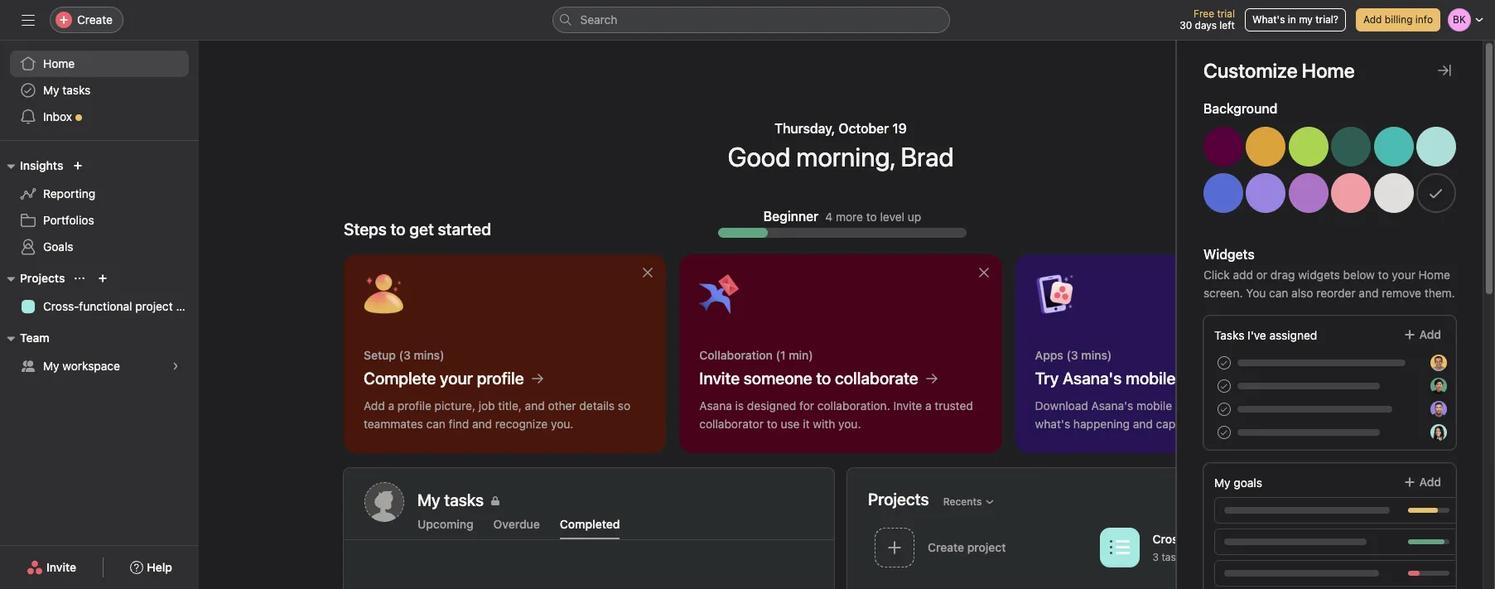 Task type: locate. For each thing, give the bounding box(es) containing it.
and
[[1359, 286, 1379, 300], [525, 399, 545, 413], [472, 417, 492, 431], [1133, 417, 1153, 431]]

free
[[1194, 7, 1215, 20]]

trial
[[1218, 7, 1235, 20]]

1 horizontal spatial on
[[1275, 399, 1288, 413]]

what's
[[1253, 13, 1286, 26]]

1 add button from the top
[[1393, 320, 1453, 350]]

my tasks
[[418, 491, 484, 510]]

can inside add a profile picture, job title, and other details so teammates can find and recognize you.
[[426, 417, 446, 431]]

cross-functional project plan link
[[10, 293, 199, 320]]

0 horizontal spatial your
[[440, 369, 473, 388]]

cross- inside projects element
[[43, 299, 79, 313]]

project inside cross-functional project plan 3 tasks due soon
[[1248, 532, 1287, 546]]

what's
[[1035, 417, 1071, 431]]

a for invite someone to collaborate
[[926, 399, 932, 413]]

(3 mins) right apps
[[1067, 348, 1112, 362]]

home up them. on the right of the page
[[1419, 268, 1451, 282]]

goals
[[43, 239, 73, 254]]

search
[[580, 12, 618, 27]]

profile
[[477, 369, 524, 388], [398, 399, 432, 413]]

you. down other
[[551, 417, 574, 431]]

0 horizontal spatial a
[[388, 399, 395, 413]]

1 vertical spatial functional
[[1190, 532, 1245, 546]]

2 (3 mins) from the left
[[1067, 348, 1112, 362]]

reporting
[[43, 186, 95, 201]]

my workspace link
[[10, 353, 189, 380]]

my for my workspace
[[43, 359, 59, 373]]

on left the
[[1232, 417, 1245, 431]]

functional inside cross-functional project plan 3 tasks due soon
[[1190, 532, 1245, 546]]

projects down goals
[[20, 271, 65, 285]]

asana's up the happening
[[1092, 399, 1134, 413]]

0 horizontal spatial invite
[[46, 560, 76, 574]]

assigned
[[1270, 328, 1318, 342]]

0 vertical spatial cross-
[[43, 299, 79, 313]]

can down drag
[[1270, 286, 1289, 300]]

0 horizontal spatial profile
[[398, 399, 432, 413]]

1 vertical spatial on
[[1232, 417, 1245, 431]]

1 horizontal spatial project
[[1248, 532, 1287, 546]]

add for add button corresponding to tasks i've assigned
[[1420, 327, 1442, 341]]

cross- up 3
[[1153, 532, 1190, 546]]

you. inside asana is designed for collaboration. invite a trusted collaborator to use it with you.
[[839, 417, 861, 431]]

plan inside cross-functional project plan 3 tasks due soon
[[1290, 532, 1313, 546]]

my
[[43, 83, 59, 97], [43, 359, 59, 373], [1215, 476, 1231, 490]]

home inside click add or drag widgets below to your home screen. you can also reorder and remove them.
[[1419, 268, 1451, 282]]

1 vertical spatial profile
[[398, 399, 432, 413]]

projects left recents
[[868, 489, 929, 508]]

add button for tasks i've assigned
[[1393, 320, 1453, 350]]

add inside button
[[1364, 13, 1382, 26]]

1 horizontal spatial invite
[[700, 369, 740, 388]]

search button
[[552, 7, 950, 33]]

home up my tasks
[[43, 56, 75, 70]]

global element
[[0, 41, 199, 140]]

my down team
[[43, 359, 59, 373]]

a left the trusted in the right of the page
[[926, 399, 932, 413]]

insights element
[[0, 151, 199, 264]]

cross- inside cross-functional project plan 3 tasks due soon
[[1153, 532, 1190, 546]]

1 horizontal spatial cross-
[[1153, 532, 1190, 546]]

1 vertical spatial invite
[[894, 399, 922, 413]]

1 vertical spatial can
[[426, 417, 446, 431]]

(3 mins) for setup (3 mins)
[[399, 348, 445, 362]]

project down goals at right bottom
[[1248, 532, 1287, 546]]

the
[[1248, 417, 1266, 431]]

and down below
[[1359, 286, 1379, 300]]

2 you. from the left
[[839, 417, 861, 431]]

project up see details, my workspace image
[[135, 299, 173, 313]]

inbox
[[43, 109, 72, 123]]

invite
[[700, 369, 740, 388], [894, 399, 922, 413], [46, 560, 76, 574]]

home
[[43, 56, 75, 70], [1419, 268, 1451, 282]]

upcoming
[[418, 517, 474, 531]]

my up inbox
[[43, 83, 59, 97]]

info
[[1416, 13, 1434, 26]]

can for drag
[[1270, 286, 1289, 300]]

create
[[77, 12, 113, 27]]

1 vertical spatial project
[[1248, 532, 1287, 546]]

0 vertical spatial add button
[[1393, 320, 1453, 350]]

thursday, october 19 good morning, brad
[[728, 121, 954, 172]]

profile up teammates
[[398, 399, 432, 413]]

widgets
[[1299, 268, 1341, 282]]

(1 min)
[[776, 348, 814, 362]]

i've
[[1248, 328, 1267, 342]]

1 horizontal spatial a
[[926, 399, 932, 413]]

tasks inside global element
[[62, 83, 91, 97]]

1 horizontal spatial functional
[[1190, 532, 1245, 546]]

0 vertical spatial app
[[1180, 369, 1208, 388]]

0 horizontal spatial cross-
[[43, 299, 79, 313]]

tasks up inbox
[[62, 83, 91, 97]]

0 vertical spatial profile
[[477, 369, 524, 388]]

1 you. from the left
[[551, 417, 574, 431]]

2 vertical spatial my
[[1215, 476, 1231, 490]]

app inside apps (3 mins) try asana's mobile app
[[1180, 369, 1208, 388]]

0 vertical spatial plan
[[176, 299, 199, 313]]

app inside download asana's mobile app to get a pulse on what's happening and capture tasks on the go.
[[1176, 399, 1196, 413]]

asana's up download
[[1063, 369, 1122, 388]]

cross- for cross-functional project plan 3 tasks due soon
[[1153, 532, 1190, 546]]

close customization pane image
[[1438, 64, 1452, 77]]

a right get in the right of the page
[[1234, 399, 1240, 413]]

4
[[826, 209, 833, 223]]

1 vertical spatial asana's
[[1092, 399, 1134, 413]]

cross-
[[43, 299, 79, 313], [1153, 532, 1190, 546]]

get started
[[410, 220, 491, 239]]

mobile up download asana's mobile app to get a pulse on what's happening and capture tasks on the go.
[[1126, 369, 1176, 388]]

0 horizontal spatial functional
[[79, 299, 132, 313]]

plan
[[176, 299, 199, 313], [1290, 532, 1313, 546]]

1 horizontal spatial profile
[[477, 369, 524, 388]]

0 horizontal spatial can
[[426, 417, 446, 431]]

1 vertical spatial mobile
[[1137, 399, 1173, 413]]

steps
[[344, 220, 387, 239]]

1 horizontal spatial (3 mins)
[[1067, 348, 1112, 362]]

my inside teams element
[[43, 359, 59, 373]]

new project or portfolio image
[[98, 273, 108, 283]]

0 vertical spatial can
[[1270, 286, 1289, 300]]

profile up title,
[[477, 369, 524, 388]]

1 vertical spatial tasks
[[1200, 417, 1229, 431]]

completed button
[[560, 517, 620, 539]]

can inside click add or drag widgets below to your home screen. you can also reorder and remove them.
[[1270, 286, 1289, 300]]

to right below
[[1379, 268, 1389, 282]]

beginner
[[764, 209, 819, 224]]

customize button
[[1243, 100, 1338, 130]]

1 horizontal spatial can
[[1270, 286, 1289, 300]]

to left level
[[867, 209, 877, 223]]

1 horizontal spatial projects
[[868, 489, 929, 508]]

my tasks
[[43, 83, 91, 97]]

0 horizontal spatial project
[[135, 299, 173, 313]]

0 vertical spatial on
[[1275, 399, 1288, 413]]

a
[[388, 399, 395, 413], [926, 399, 932, 413], [1234, 399, 1240, 413]]

screen.
[[1204, 286, 1243, 300]]

functional for cross-functional project plan
[[79, 299, 132, 313]]

profile inside add a profile picture, job title, and other details so teammates can find and recognize you.
[[398, 399, 432, 413]]

click
[[1204, 268, 1230, 282]]

0 vertical spatial functional
[[79, 299, 132, 313]]

0 horizontal spatial (3 mins)
[[399, 348, 445, 362]]

app up download asana's mobile app to get a pulse on what's happening and capture tasks on the go.
[[1180, 369, 1208, 388]]

to inside click add or drag widgets below to your home screen. you can also reorder and remove them.
[[1379, 268, 1389, 282]]

functional up soon
[[1190, 532, 1245, 546]]

0 vertical spatial home
[[43, 56, 75, 70]]

functional for cross-functional project plan 3 tasks due soon
[[1190, 532, 1245, 546]]

my workspace
[[43, 359, 120, 373]]

tasks right 3
[[1162, 551, 1187, 564]]

try
[[1035, 369, 1059, 388]]

and inside click add or drag widgets below to your home screen. you can also reorder and remove them.
[[1359, 286, 1379, 300]]

1 horizontal spatial plan
[[1290, 532, 1313, 546]]

can for picture,
[[426, 417, 446, 431]]

add for a
[[364, 399, 385, 413]]

0 vertical spatial tasks
[[62, 83, 91, 97]]

add inside add a profile picture, job title, and other details so teammates can find and recognize you.
[[364, 399, 385, 413]]

to left the use
[[767, 417, 778, 431]]

a up teammates
[[388, 399, 395, 413]]

functional inside projects element
[[79, 299, 132, 313]]

add a profile picture, job title, and other details so teammates can find and recognize you.
[[364, 399, 631, 431]]

your up remove
[[1392, 268, 1416, 282]]

brad
[[901, 141, 954, 172]]

is
[[735, 399, 744, 413]]

inbox link
[[10, 104, 189, 130]]

0 horizontal spatial home
[[43, 56, 75, 70]]

1 vertical spatial cross-
[[1153, 532, 1190, 546]]

0 vertical spatial projects
[[20, 271, 65, 285]]

thursday,
[[775, 121, 836, 136]]

1 (3 mins) from the left
[[399, 348, 445, 362]]

for
[[800, 399, 815, 413]]

apps (3 mins) try asana's mobile app
[[1035, 348, 1208, 388]]

portfolios link
[[10, 207, 189, 234]]

1 vertical spatial add button
[[1393, 467, 1453, 497]]

2 vertical spatial invite
[[46, 560, 76, 574]]

2 horizontal spatial a
[[1234, 399, 1240, 413]]

on
[[1275, 399, 1288, 413], [1232, 417, 1245, 431]]

cross- down show options, current sort, top icon
[[43, 299, 79, 313]]

0 vertical spatial my
[[43, 83, 59, 97]]

click add or drag widgets below to your home screen. you can also reorder and remove them.
[[1204, 268, 1456, 300]]

details
[[580, 399, 615, 413]]

2 a from the left
[[926, 399, 932, 413]]

reporting link
[[10, 181, 189, 207]]

0 vertical spatial invite
[[700, 369, 740, 388]]

functional
[[79, 299, 132, 313], [1190, 532, 1245, 546]]

1 horizontal spatial your
[[1392, 268, 1416, 282]]

1 horizontal spatial you.
[[839, 417, 861, 431]]

1 vertical spatial app
[[1176, 399, 1196, 413]]

you. down collaboration.
[[839, 417, 861, 431]]

a inside asana is designed for collaboration. invite a trusted collaborator to use it with you.
[[926, 399, 932, 413]]

my left goals at right bottom
[[1215, 476, 1231, 490]]

0 horizontal spatial you.
[[551, 417, 574, 431]]

my
[[1299, 13, 1313, 26]]

profile for a
[[398, 399, 432, 413]]

1 vertical spatial plan
[[1290, 532, 1313, 546]]

to inside beginner 4 more to level up
[[867, 209, 877, 223]]

(3 mins) for apps (3 mins) try asana's mobile app
[[1067, 348, 1112, 362]]

invite for invite
[[46, 560, 76, 574]]

add button
[[1393, 320, 1453, 350], [1393, 467, 1453, 497]]

goals link
[[10, 234, 189, 260]]

add billing info
[[1364, 13, 1434, 26]]

tasks down get in the right of the page
[[1200, 417, 1229, 431]]

get
[[1213, 399, 1231, 413]]

to inside download asana's mobile app to get a pulse on what's happening and capture tasks on the go.
[[1199, 399, 1210, 413]]

19
[[893, 121, 907, 136]]

0 horizontal spatial projects
[[20, 271, 65, 285]]

invite inside button
[[46, 560, 76, 574]]

1 vertical spatial my
[[43, 359, 59, 373]]

tasks i've assigned
[[1215, 328, 1318, 342]]

1 vertical spatial home
[[1419, 268, 1451, 282]]

0 horizontal spatial on
[[1232, 417, 1245, 431]]

your up picture,
[[440, 369, 473, 388]]

mobile up capture
[[1137, 399, 1173, 413]]

my inside global element
[[43, 83, 59, 97]]

scroll card carousel right image
[[1332, 349, 1345, 362]]

hide sidebar image
[[22, 13, 35, 27]]

0 horizontal spatial plan
[[176, 299, 199, 313]]

(3 mins) inside apps (3 mins) try asana's mobile app
[[1067, 348, 1112, 362]]

mobile
[[1126, 369, 1176, 388], [1137, 399, 1173, 413]]

(3 mins) up complete
[[399, 348, 445, 362]]

to left get in the right of the page
[[1199, 399, 1210, 413]]

3 a from the left
[[1234, 399, 1240, 413]]

add for billing
[[1364, 13, 1382, 26]]

app up capture
[[1176, 399, 1196, 413]]

on up go.
[[1275, 399, 1288, 413]]

a inside download asana's mobile app to get a pulse on what's happening and capture tasks on the go.
[[1234, 399, 1240, 413]]

0 vertical spatial asana's
[[1063, 369, 1122, 388]]

2 horizontal spatial tasks
[[1200, 417, 1229, 431]]

1 a from the left
[[388, 399, 395, 413]]

asana is designed for collaboration. invite a trusted collaborator to use it with you.
[[700, 399, 973, 431]]

dismiss image
[[977, 266, 991, 279]]

0 vertical spatial mobile
[[1126, 369, 1176, 388]]

invite someone to collaborate
[[700, 369, 919, 388]]

1 horizontal spatial tasks
[[1162, 551, 1187, 564]]

plan inside projects element
[[176, 299, 199, 313]]

2 vertical spatial tasks
[[1162, 551, 1187, 564]]

also
[[1292, 286, 1314, 300]]

home inside global element
[[43, 56, 75, 70]]

projects
[[20, 271, 65, 285], [868, 489, 929, 508]]

job
[[479, 399, 495, 413]]

project for cross-functional project plan 3 tasks due soon
[[1248, 532, 1287, 546]]

october
[[839, 121, 889, 136]]

can left find
[[426, 417, 446, 431]]

and up recognize
[[525, 399, 545, 413]]

projects element
[[0, 264, 199, 323]]

0 horizontal spatial tasks
[[62, 83, 91, 97]]

and left capture
[[1133, 417, 1153, 431]]

billing
[[1385, 13, 1413, 26]]

0 vertical spatial your
[[1392, 268, 1416, 282]]

0 vertical spatial project
[[135, 299, 173, 313]]

functional down new project or portfolio 'icon'
[[79, 299, 132, 313]]

you
[[1247, 286, 1266, 300]]

2 add button from the top
[[1393, 467, 1453, 497]]

1 horizontal spatial home
[[1419, 268, 1451, 282]]

2 horizontal spatial invite
[[894, 399, 922, 413]]



Task type: vqa. For each thing, say whether or not it's contained in the screenshot.
COMPLETED in the left of the page
yes



Task type: describe. For each thing, give the bounding box(es) containing it.
drag
[[1271, 268, 1295, 282]]

collaboration (1 min)
[[700, 348, 814, 362]]

what's in my trial?
[[1253, 13, 1339, 26]]

insights button
[[0, 156, 63, 176]]

designed
[[747, 399, 797, 413]]

good
[[728, 141, 791, 172]]

recents button
[[936, 490, 1003, 513]]

dismiss image
[[642, 266, 655, 279]]

you. inside add a profile picture, job title, and other details so teammates can find and recognize you.
[[551, 417, 574, 431]]

overdue
[[494, 517, 540, 531]]

download
[[1035, 399, 1089, 413]]

find
[[449, 417, 469, 431]]

to inside asana is designed for collaboration. invite a trusted collaborator to use it with you.
[[767, 417, 778, 431]]

tasks inside cross-functional project plan 3 tasks due soon
[[1162, 551, 1187, 564]]

cross- for cross-functional project plan
[[43, 299, 79, 313]]

help
[[147, 560, 172, 574]]

customize
[[1271, 108, 1327, 122]]

or
[[1257, 268, 1268, 282]]

to right the steps
[[391, 220, 406, 239]]

to up asana is designed for collaboration. invite a trusted collaborator to use it with you.
[[816, 369, 831, 388]]

my for my goals
[[1215, 476, 1231, 490]]

morning,
[[797, 141, 895, 172]]

days
[[1195, 19, 1217, 31]]

profile for your
[[477, 369, 524, 388]]

apps
[[1035, 348, 1064, 362]]

add for add button related to my goals
[[1420, 475, 1442, 489]]

add button for my goals
[[1393, 467, 1453, 497]]

add billing info button
[[1356, 8, 1441, 31]]

widgets
[[1204, 247, 1255, 262]]

a inside add a profile picture, job title, and other details so teammates can find and recognize you.
[[388, 399, 395, 413]]

new image
[[73, 161, 83, 171]]

completed
[[560, 517, 620, 531]]

tasks
[[1215, 328, 1245, 342]]

create button
[[50, 7, 123, 33]]

search list box
[[552, 7, 950, 33]]

complete your profile
[[364, 369, 524, 388]]

mobile inside download asana's mobile app to get a pulse on what's happening and capture tasks on the go.
[[1137, 399, 1173, 413]]

asana's inside download asana's mobile app to get a pulse on what's happening and capture tasks on the go.
[[1092, 399, 1134, 413]]

asana
[[700, 399, 732, 413]]

below
[[1344, 268, 1375, 282]]

recognize
[[495, 417, 548, 431]]

with
[[813, 417, 836, 431]]

my goals
[[1215, 476, 1263, 490]]

your inside click add or drag widgets below to your home screen. you can also reorder and remove them.
[[1392, 268, 1416, 282]]

invite for invite someone to collaborate
[[700, 369, 740, 388]]

plan for cross-functional project plan 3 tasks due soon
[[1290, 532, 1313, 546]]

add profile photo image
[[365, 482, 404, 522]]

happening
[[1074, 417, 1130, 431]]

teammates
[[364, 417, 423, 431]]

more
[[836, 209, 863, 223]]

setup
[[364, 348, 396, 362]]

asana's inside apps (3 mins) try asana's mobile app
[[1063, 369, 1122, 388]]

go.
[[1269, 417, 1286, 431]]

teams element
[[0, 323, 199, 383]]

download asana's mobile app to get a pulse on what's happening and capture tasks on the go.
[[1035, 399, 1288, 431]]

30
[[1180, 19, 1193, 31]]

my for my tasks
[[43, 83, 59, 97]]

pulse
[[1243, 399, 1272, 413]]

and inside download asana's mobile app to get a pulse on what's happening and capture tasks on the go.
[[1133, 417, 1153, 431]]

show options, current sort, top image
[[75, 273, 85, 283]]

add
[[1233, 268, 1254, 282]]

plan for cross-functional project plan
[[176, 299, 199, 313]]

capture
[[1156, 417, 1197, 431]]

use
[[781, 417, 800, 431]]

see details, my workspace image
[[171, 361, 181, 371]]

and down job
[[472, 417, 492, 431]]

beginner 4 more to level up
[[764, 209, 922, 224]]

recents
[[944, 495, 982, 508]]

cross-functional project plan
[[43, 299, 199, 313]]

in
[[1288, 13, 1297, 26]]

reorder
[[1317, 286, 1356, 300]]

portfolios
[[43, 213, 94, 227]]

mobile inside apps (3 mins) try asana's mobile app
[[1126, 369, 1176, 388]]

trusted
[[935, 399, 973, 413]]

it
[[803, 417, 810, 431]]

customize home
[[1204, 59, 1355, 82]]

background option group
[[1204, 127, 1457, 220]]

upcoming button
[[418, 517, 474, 539]]

home link
[[10, 51, 189, 77]]

collaborator
[[700, 417, 764, 431]]

team
[[20, 331, 49, 345]]

collaboration.
[[818, 399, 891, 413]]

tasks inside download asana's mobile app to get a pulse on what's happening and capture tasks on the go.
[[1200, 417, 1229, 431]]

cross-functional project plan 3 tasks due soon
[[1153, 532, 1313, 564]]

collaboration
[[700, 348, 773, 362]]

someone
[[744, 369, 813, 388]]

1 vertical spatial projects
[[868, 489, 929, 508]]

projects inside dropdown button
[[20, 271, 65, 285]]

create project
[[928, 540, 1006, 554]]

1 vertical spatial your
[[440, 369, 473, 388]]

steps to get started
[[344, 220, 491, 239]]

a for try asana's mobile app
[[1234, 399, 1240, 413]]

list image
[[1110, 537, 1130, 557]]

background
[[1204, 101, 1278, 116]]

other
[[548, 399, 576, 413]]

team button
[[0, 328, 49, 348]]

goals
[[1234, 476, 1263, 490]]

project for cross-functional project plan
[[135, 299, 173, 313]]

due
[[1190, 551, 1207, 564]]

projects button
[[0, 268, 65, 288]]

up
[[908, 209, 922, 223]]

invite inside asana is designed for collaboration. invite a trusted collaborator to use it with you.
[[894, 399, 922, 413]]

3
[[1153, 551, 1159, 564]]

collaborate
[[835, 369, 919, 388]]

soon
[[1210, 551, 1233, 564]]



